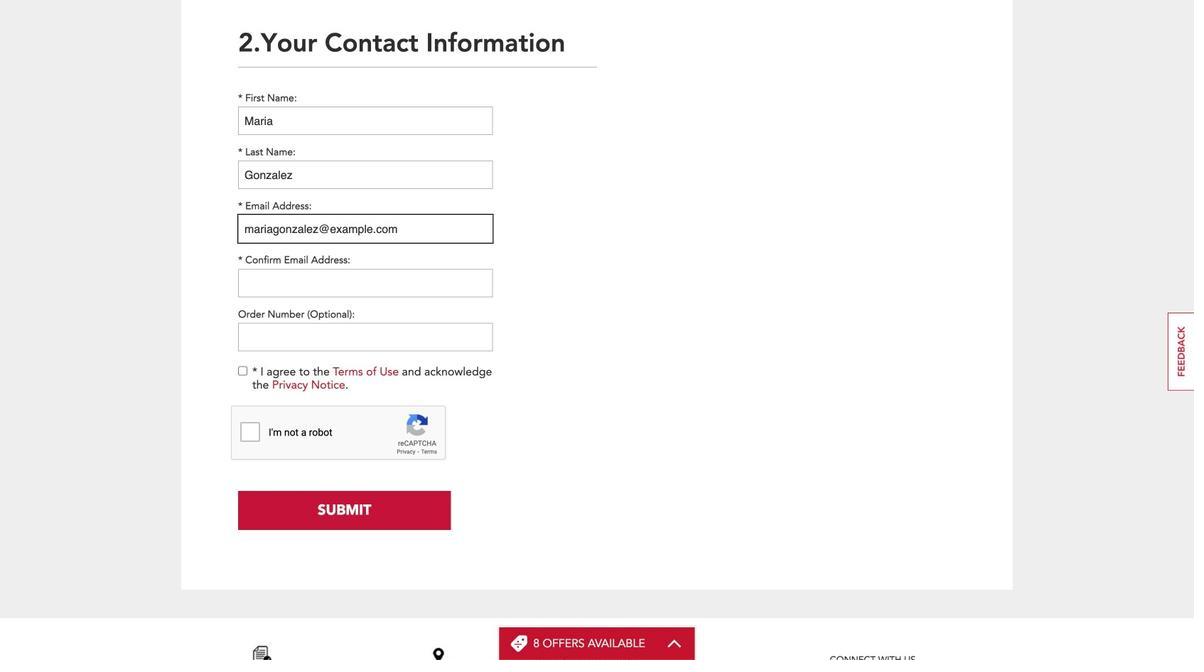 Task type: locate. For each thing, give the bounding box(es) containing it.
First Name text field
[[238, 107, 493, 135]]

Confirm Email Address email field
[[238, 269, 493, 297]]

None checkbox
[[238, 366, 247, 376]]

Order Number (Optional) text field
[[238, 323, 493, 351]]

find a retailer image
[[424, 641, 453, 660]]



Task type: describe. For each thing, give the bounding box(es) containing it.
Last Name text field
[[238, 161, 493, 189]]

product registration image
[[248, 641, 276, 660]]

site feedback image
[[1168, 313, 1194, 391]]

Email Address email field
[[238, 215, 493, 243]]



Task type: vqa. For each thing, say whether or not it's contained in the screenshot.
Find A Retailer icon
yes



